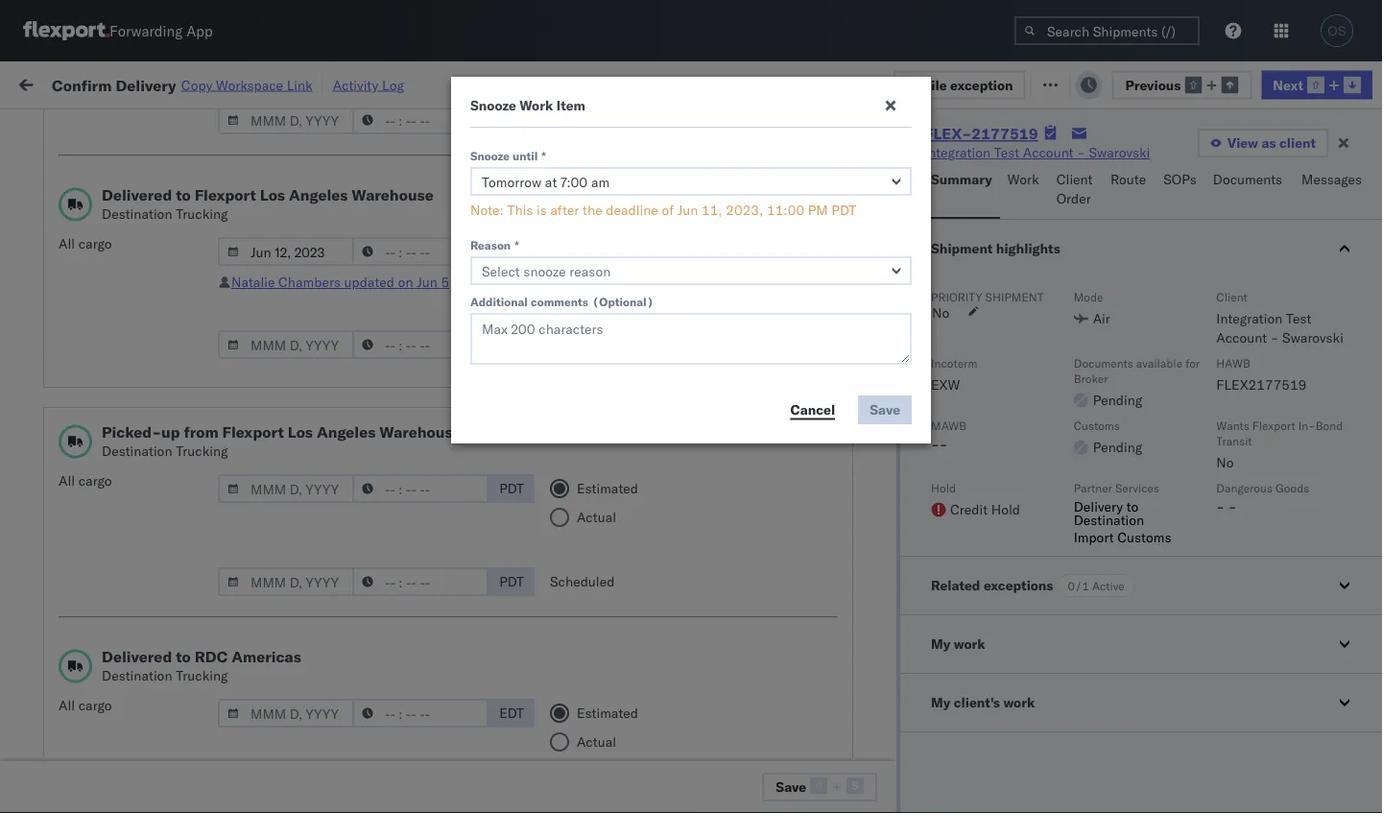 Task type: describe. For each thing, give the bounding box(es) containing it.
delivery down the 'upload proof of delivery' button
[[104, 699, 154, 715]]

3 international from the top
[[44, 539, 122, 556]]

oct
[[408, 193, 431, 209]]

3 resize handle column header from the left
[[555, 149, 578, 813]]

delivery down airport,
[[104, 234, 154, 251]]

delivered for delivered to rdc americas
[[102, 647, 172, 666]]

clearance inside button
[[149, 309, 210, 326]]

resize handle column header for client name button at the right top of page
[[805, 149, 828, 813]]

pdt down consignee
[[832, 202, 857, 218]]

jun left 6,
[[400, 488, 422, 505]]

log
[[382, 76, 404, 93]]

customs down picked-
[[91, 478, 145, 494]]

los for confirm
[[173, 731, 195, 748]]

1 old from the left
[[712, 699, 739, 716]]

warehouse inside the delivered to flexport los angeles warehouse destination trucking
[[352, 185, 434, 205]]

jun up 10:00 am pdt, mar 12, 2023
[[400, 362, 422, 378]]

work for import
[[208, 74, 242, 91]]

resize handle column header for flex id button at the right of page
[[1150, 149, 1173, 813]]

message (0)
[[257, 74, 336, 91]]

2023 for 9:00 pm pdt, aug 16, 2023
[[453, 446, 486, 463]]

client inside 'client integration test account - swarovski incoterm exw'
[[1217, 289, 1248, 304]]

11:01
[[309, 193, 347, 209]]

los for schedule
[[181, 266, 203, 283]]

client's
[[954, 694, 1000, 711]]

2023 for 11:59 pm pdt, sep 11, 2023
[[460, 742, 493, 759]]

los inside picked-up from flexport los angeles warehouse destination trucking
[[288, 422, 313, 442]]

1 old solaredge (do not use) from the left
[[712, 699, 895, 716]]

1 mmm d, yyyy text field from the top
[[218, 106, 354, 134]]

from for 2nd confirm pickup from o'hare international airport "link" from the bottom
[[142, 393, 170, 410]]

0 horizontal spatial 11:00
[[767, 202, 805, 218]]

pickup for 11:01
[[104, 182, 146, 199]]

28, for aug
[[430, 277, 450, 294]]

scheduled for picked-up from flexport los angeles warehouse
[[550, 573, 615, 590]]

2 international from the top
[[44, 412, 122, 429]]

flex id button
[[1020, 153, 1154, 172]]

integration test account - swarovski link
[[925, 143, 1151, 162]]

integration test account - swarovski for 2:00 am pdt, aug 17, 2023
[[837, 319, 1063, 336]]

priority
[[931, 289, 983, 304]]

destination inside the delivered to flexport los angeles warehouse destination trucking
[[102, 205, 172, 222]]

pdt right 6,
[[499, 480, 524, 497]]

(optional)
[[592, 294, 654, 309]]

mode inside 'button'
[[588, 157, 618, 171]]

pdt, for 11:59 pm pdt, aug 24, 2023
[[374, 699, 405, 716]]

sops
[[1164, 171, 1197, 188]]

0 vertical spatial hold
[[931, 481, 956, 495]]

2 (do from the left
[[933, 699, 958, 716]]

pdt, for 10:00 am pdt, mar 12, 2023
[[375, 404, 406, 421]]

2:00 for 2:00 am pdt, aug 28, 2023
[[309, 277, 338, 294]]

track
[[488, 74, 519, 91]]

3 actual from the top
[[577, 734, 616, 750]]

import inside partner services delivery to destination import customs
[[1074, 529, 1114, 546]]

schedule delivery appointment for 11:59
[[44, 699, 236, 715]]

mbl/mawb n
[[1308, 157, 1383, 171]]

schedule for schiphol,
[[44, 351, 101, 368]]

test for 10:00 am pdt, mar 12, 2023
[[907, 404, 932, 421]]

1 actual from the top
[[577, 272, 616, 289]]

9:00
[[309, 446, 338, 463]]

1 horizontal spatial hold
[[992, 501, 1021, 518]]

natalie
[[231, 274, 275, 290]]

confirm delivery button
[[44, 613, 146, 634]]

to for los
[[176, 185, 191, 205]]

air for 11:59 pm pdt, sep 11, 2023
[[588, 742, 605, 759]]

1 arrival from the top
[[97, 445, 136, 462]]

account for 1:00 pm pdt, sep 3, 2023
[[936, 573, 987, 590]]

-- : -- -- text field for mmm d, yyyy text field for flexport
[[352, 474, 489, 503]]

2 old solaredge (do not use) from the left
[[837, 699, 1019, 716]]

0 horizontal spatial file
[[924, 76, 947, 93]]

airport inside schedule pickup from los angeles international airport
[[126, 286, 168, 302]]

chambers
[[279, 274, 341, 290]]

mmm d, yyyy text field for flexport
[[218, 474, 354, 503]]

2 horizontal spatial work
[[1004, 694, 1035, 711]]

account inside 'client integration test account - swarovski incoterm exw'
[[1217, 329, 1268, 346]]

swarovski right the mawb
[[1002, 404, 1063, 421]]

test inside 'client integration test account - swarovski incoterm exw'
[[1287, 310, 1312, 327]]

account for 1:30 pm pdt, apr 4, 2023
[[936, 615, 987, 632]]

swarovski down shipment
[[1002, 319, 1063, 336]]

route button
[[1103, 162, 1156, 219]]

1,
[[429, 235, 441, 252]]

priority shipment
[[931, 289, 1044, 304]]

2179454 for 2:59 pm pdt, jun 4, 2023
[[1101, 362, 1160, 378]]

2:00 for 2:00 am pdt, aug 17, 2023
[[309, 319, 338, 336]]

3 estimated from the top
[[577, 705, 638, 722]]

pdt, for 2:59 pm pdt, jun 4, 2023
[[366, 362, 396, 378]]

angeles for confirm
[[198, 731, 247, 748]]

pm for 11:59 pm pdt, sep 11, 2023
[[350, 742, 371, 759]]

2 upload from the top
[[44, 478, 88, 494]]

international inside schedule pickup from los angeles international airport
[[44, 286, 122, 302]]

delivery inside partner services delivery to destination import customs
[[1074, 498, 1123, 515]]

pm for 6:35 pm pdt, aug 1, 2023
[[342, 235, 363, 252]]

until
[[513, 148, 538, 163]]

pm up consignee
[[863, 76, 884, 93]]

pm right 2023,
[[808, 202, 828, 218]]

upload for apple
[[44, 656, 88, 673]]

0 horizontal spatial file exception
[[924, 76, 1013, 93]]

1 use) from the left
[[863, 699, 895, 716]]

filtered by:
[[19, 118, 88, 134]]

flex
[[1029, 157, 1051, 171]]

updated
[[344, 274, 395, 290]]

previous button
[[1112, 70, 1252, 99]]

confirm pickup from los angeles international airport link
[[44, 730, 273, 769]]

2 confirm pickup from o'hare international airport link from the top
[[44, 519, 273, 557]]

17,
[[430, 319, 450, 336]]

pending for documents available for broker
[[1093, 392, 1143, 409]]

incoterm
[[931, 356, 978, 370]]

schedule delivery appointment button for 11:59 pm pdt, aug 24, 2023
[[44, 698, 236, 719]]

2 deckers from the left
[[837, 193, 887, 209]]

swarovski down exceptions
[[1002, 615, 1063, 632]]

forwarding
[[109, 22, 183, 40]]

hawb flex2177519
[[1217, 356, 1307, 393]]

1 vertical spatial mode
[[1074, 289, 1104, 304]]

all cargo for picked-up from flexport los angeles warehouse
[[59, 472, 112, 489]]

schedule pickup from amsterdam airport schiphol, haarlemmermeer, netherlands
[[44, 351, 261, 406]]

wants flexport in-bond transit no
[[1217, 418, 1344, 471]]

pm for 1:30 pm pdt, apr 4, 2023
[[342, 615, 363, 632]]

pdt, for 2:00 am pdt, aug 28, 2023
[[367, 277, 397, 294]]

next
[[1273, 76, 1304, 93]]

2023 for 3:00 pm pdt, jun 6, 2023
[[441, 488, 474, 505]]

0 horizontal spatial work
[[55, 70, 105, 96]]

message
[[257, 74, 311, 91]]

1 confirm arrival at cfs button from the top
[[44, 444, 180, 465]]

1 horizontal spatial work
[[954, 636, 986, 652]]

cargo for delivered to flexport los angeles warehouse
[[78, 235, 112, 252]]

hawb
[[1217, 356, 1251, 370]]

2:00 am pdt, aug 28, 2023
[[309, 277, 487, 294]]

view as client button
[[1198, 129, 1329, 157]]

all for delivered to rdc americas
[[59, 697, 75, 714]]

import work
[[162, 74, 242, 91]]

2 estimated from the top
[[577, 480, 638, 497]]

2 confirm arrival at cfs link from the top
[[44, 571, 180, 590]]

2 arrival from the top
[[97, 572, 136, 589]]

in-
[[1299, 418, 1316, 433]]

client name button
[[703, 153, 808, 172]]

1 vertical spatial no
[[932, 304, 950, 321]]

2 mmm d, yyyy text field from the top
[[218, 237, 354, 266]]

progress
[[299, 119, 347, 133]]

2 schedule from the top
[[44, 234, 101, 251]]

consignee button
[[828, 153, 1001, 172]]

delivery up "upload proof of delivery"
[[97, 614, 146, 631]]

1 limited(test) from the left
[[810, 193, 896, 209]]

goods
[[1276, 481, 1310, 495]]

to inside partner services delivery to destination import customs
[[1127, 498, 1139, 515]]

delivered for delivered to flexport los angeles warehouse
[[102, 185, 172, 205]]

air for 9:00 pm pdt, aug 16, 2023
[[588, 446, 605, 463]]

2 o'hare from the top
[[173, 520, 216, 537]]

international inside confirm pickup from los angeles international airport
[[44, 750, 122, 767]]

workitem button
[[12, 153, 278, 172]]

credit
[[951, 501, 988, 518]]

additional
[[470, 294, 528, 309]]

swarovski inside 'client integration test account - swarovski incoterm exw'
[[1283, 329, 1344, 346]]

10:00 am pdt, mar 12, 2023
[[309, 404, 495, 421]]

test for 1:30 pm pdt, apr 4, 2023
[[907, 615, 932, 632]]

093748743
[[1308, 615, 1383, 632]]

1 (do from the left
[[808, 699, 833, 716]]

5 schedule from the top
[[44, 699, 101, 715]]

snooze for until
[[470, 148, 510, 163]]

2 old from the left
[[837, 699, 864, 716]]

id
[[1054, 157, 1065, 171]]

active
[[1093, 579, 1125, 593]]

flex-2177519
[[925, 124, 1039, 143]]

documents inside button
[[44, 328, 114, 345]]

1 horizontal spatial file exception
[[1056, 74, 1145, 91]]

2 macau from the left
[[891, 193, 932, 209]]

all for picked-up from flexport los angeles warehouse
[[59, 472, 75, 489]]

1 confirm pickup from o'hare international airport link from the top
[[44, 392, 273, 431]]

schedule for international
[[44, 266, 101, 283]]

swarovski up exceptions
[[1002, 530, 1063, 547]]

account for 2:59 pm pdt, jun 4, 2023
[[936, 362, 987, 378]]

karl for 2:59 pm pdt, jun 4, 2023
[[1002, 362, 1027, 378]]

pdt, for 6:35 pm pdt, aug 1, 2023
[[366, 235, 396, 252]]

confirm delivery
[[44, 614, 146, 631]]

flex-2310512 for 9:00 pm pdt, aug 16, 2023
[[1060, 446, 1160, 463]]

action
[[1317, 74, 1359, 91]]

1:00 pm pdt, sep 3, 2023
[[309, 573, 476, 590]]

delivered to rdc americas destination trucking
[[102, 647, 301, 684]]

jun right due
[[773, 76, 795, 93]]

integration for 1:30 pm pdt, apr 4, 2023
[[837, 615, 904, 632]]

air for 11:59 pm pdt, aug 24, 2023
[[588, 699, 605, 716]]

warehouse inside picked-up from flexport los angeles warehouse destination trucking
[[380, 422, 462, 442]]

confirm arrival at cfs for second confirm arrival at cfs link from the top
[[44, 572, 180, 589]]

snooze up is
[[520, 157, 558, 171]]

2023 for 1:30 pm pdt, apr 4, 2023
[[443, 615, 476, 632]]

0 vertical spatial my
[[19, 70, 50, 96]]

upload customs clearance documents button
[[44, 308, 273, 348]]

airport,
[[107, 201, 153, 218]]

integration for 10:00 am pdt, mar 12, 2023
[[837, 404, 904, 421]]

client
[[1280, 134, 1316, 151]]

integration for 2:00 am pdt, aug 17, 2023
[[837, 319, 904, 336]]

pdt down additional
[[499, 336, 524, 353]]

aug for 16,
[[400, 446, 425, 463]]

documents inside documents available for broker
[[1074, 356, 1134, 370]]

pm for 2:59 pm pdt, jun 4, 2023
[[342, 362, 363, 378]]

heathrow
[[44, 201, 103, 218]]

documents down picked-
[[44, 497, 114, 514]]

schedule pickup from amsterdam airport schiphol, haarlemmermeer, netherlands link
[[44, 350, 273, 406]]

angeles for schedule
[[206, 266, 255, 283]]

from for the schedule pickup from los angeles international airport 'link'
[[149, 266, 177, 283]]

is
[[537, 202, 547, 218]]

0/1
[[1068, 579, 1090, 593]]

scheduled for delivered to flexport los angeles warehouse
[[550, 336, 615, 353]]

confirm for second confirm pickup from o'hare international airport "button" from the top
[[44, 520, 93, 537]]

work button
[[1000, 162, 1049, 219]]

as for view
[[1262, 134, 1277, 151]]

1 deckers from the left
[[712, 193, 762, 209]]

jun left "5"
[[417, 274, 438, 290]]

mbl/mawb
[[1308, 157, 1375, 171]]

pm for 11:01 pm pdt, oct 28, 2023
[[350, 193, 371, 209]]

flexport inside the delivered to flexport los angeles warehouse destination trucking
[[195, 185, 256, 205]]

2342352
[[1101, 657, 1160, 674]]

pickup for 2:00
[[104, 266, 146, 283]]

schedule pickup from los angeles international airport link
[[44, 265, 273, 304]]

0 vertical spatial 11:00
[[823, 76, 860, 93]]

am for 2:00 am pdt, aug 28, 2023
[[342, 277, 364, 294]]

0 vertical spatial on
[[469, 74, 485, 91]]

1 o'hare from the top
[[173, 393, 216, 410]]

destination inside partner services delivery to destination import customs
[[1074, 512, 1145, 529]]

air for 2:00 am pdt, aug 28, 2023
[[588, 277, 605, 294]]

Select snooze reason text field
[[470, 256, 912, 285]]

resize handle column header for deadline button
[[488, 149, 511, 813]]

air for 2:59 pm pdt, jun 4, 2023
[[588, 362, 605, 378]]

forwarding app
[[109, 22, 213, 40]]

client order button
[[1049, 162, 1103, 219]]

flex-2026840
[[1060, 404, 1160, 421]]

resize handle column header for mode 'button'
[[680, 149, 703, 813]]

appointment for 6:35 pm pdt, aug 1, 2023
[[157, 234, 236, 251]]

0 horizontal spatial no
[[450, 119, 466, 133]]

12,
[[438, 404, 459, 421]]

confirm delivery link
[[44, 613, 146, 632]]

customs down 'broker'
[[1074, 418, 1120, 433]]

import inside button
[[162, 74, 205, 91]]

5
[[441, 274, 449, 290]]

2 deckers macau limited(test) from the left
[[837, 193, 1021, 209]]

workspace
[[216, 76, 283, 93]]

united
[[157, 201, 198, 218]]

order
[[1057, 190, 1091, 207]]

1 estimated from the top
[[577, 243, 638, 260]]

exceptions
[[984, 577, 1054, 594]]

16,
[[429, 446, 449, 463]]

205
[[441, 74, 466, 91]]

activity log button
[[333, 73, 404, 96]]

1 macau from the left
[[766, 193, 807, 209]]

related exceptions
[[931, 577, 1054, 594]]

rdc
[[195, 647, 228, 666]]

1 not from the left
[[837, 699, 859, 716]]

previous
[[1126, 76, 1181, 93]]

jun down "tomorrow at 7:00 am" text field
[[678, 202, 698, 218]]

2 vertical spatial 11,
[[436, 742, 456, 759]]

2 actual from the top
[[577, 509, 616, 526]]

1 vertical spatial on
[[398, 274, 413, 290]]

1 confirm pickup from o'hare international airport button from the top
[[44, 392, 273, 433]]

aug for 1,
[[400, 235, 425, 252]]

0 horizontal spatial *
[[515, 238, 519, 252]]

delivery up ready
[[116, 75, 176, 94]]

messages button
[[1294, 162, 1373, 219]]

1 horizontal spatial of
[[662, 202, 674, 218]]

documents inside button
[[1213, 171, 1283, 188]]

london
[[181, 182, 227, 199]]

pm for 3:00 pm pdt, jun 6, 2023
[[342, 488, 363, 505]]



Task type: vqa. For each thing, say whether or not it's contained in the screenshot.


Task type: locate. For each thing, give the bounding box(es) containing it.
1 vertical spatial -- : -- -- text field
[[352, 699, 489, 728]]

pickup inside confirm pickup from los angeles international airport
[[97, 731, 138, 748]]

1 vertical spatial confirm arrival at cfs link
[[44, 571, 180, 590]]

- inside 'client integration test account - swarovski incoterm exw'
[[1271, 329, 1279, 346]]

1 vertical spatial upload customs clearance documents link
[[44, 477, 273, 515]]

1 horizontal spatial on
[[469, 74, 485, 91]]

1 vertical spatial trucking
[[176, 443, 228, 459]]

swarovski up route
[[1089, 144, 1151, 161]]

work up by:
[[55, 70, 105, 96]]

aug for 17,
[[401, 319, 426, 336]]

haarlemmermeer,
[[151, 370, 261, 387]]

2 use) from the left
[[988, 699, 1019, 716]]

1 mmm d, yyyy text field from the top
[[218, 330, 354, 359]]

1 trucking from the top
[[176, 205, 228, 222]]

4 international from the top
[[44, 750, 122, 767]]

picked-
[[102, 422, 161, 442]]

0 vertical spatial *
[[542, 148, 546, 163]]

upload customs clearance documents inside button
[[44, 309, 210, 345]]

0 vertical spatial scheduled
[[550, 111, 615, 128]]

risk
[[396, 74, 419, 91]]

container numbers
[[1183, 149, 1234, 179]]

1 integration test account - karl lagerfeld from the top
[[837, 362, 1087, 378]]

client order
[[1057, 171, 1093, 207]]

to inside the delivered to flexport los angeles warehouse destination trucking
[[176, 185, 191, 205]]

this
[[507, 202, 533, 218]]

8 resize handle column header from the left
[[1275, 149, 1298, 813]]

1 vertical spatial at
[[140, 445, 152, 462]]

pdt, up 1:30 pm pdt, apr 4, 2023
[[366, 573, 396, 590]]

Search Work text field
[[738, 69, 947, 97]]

6,
[[425, 488, 437, 505]]

flex-2329631
[[1060, 277, 1160, 294]]

11:59 pm pdt, aug 24, 2023
[[309, 699, 494, 716]]

1 schedule delivery appointment from the top
[[44, 234, 236, 251]]

confirm pickup from o'hare international airport button
[[44, 392, 273, 433], [44, 519, 273, 559]]

integration test account - swarovski for 1:00 pm pdt, sep 3, 2023
[[837, 573, 1063, 590]]

customs inside button
[[91, 309, 145, 326]]

edt
[[499, 705, 524, 722]]

mmm d, yyyy text field up 2:59
[[218, 330, 354, 359]]

2 horizontal spatial no
[[1217, 454, 1234, 471]]

1 horizontal spatial no
[[932, 304, 950, 321]]

mmm d, yyyy text field down picked-up from flexport los angeles warehouse destination trucking
[[218, 474, 354, 503]]

2 vertical spatial am
[[350, 404, 372, 421]]

1 vertical spatial 2179454
[[1101, 488, 1160, 505]]

sops button
[[1156, 162, 1206, 219]]

830208493
[[1308, 573, 1383, 590]]

all down heathrow on the top of page
[[59, 235, 75, 252]]

1 lagerfeld from the top
[[1030, 362, 1087, 378]]

for inside documents available for broker
[[1186, 356, 1200, 370]]

confirm delivery copy workspace link
[[52, 75, 313, 94]]

2:00 up 2:59
[[309, 319, 338, 336]]

cancel
[[791, 401, 836, 418]]

1 vertical spatial 2310512
[[1101, 446, 1160, 463]]

client up the hawb
[[1217, 289, 1248, 304]]

11:00 right 2023,
[[767, 202, 805, 218]]

0 vertical spatial for
[[183, 119, 199, 133]]

schedule delivery appointment link for 6:35 pm pdt, aug 1, 2023
[[44, 233, 236, 252]]

angeles down deadline
[[289, 185, 348, 205]]

1 2:00 from the top
[[309, 277, 338, 294]]

blocked,
[[235, 119, 283, 133]]

schedule delivery appointment link for 11:59 pm pdt, aug 24, 2023
[[44, 698, 236, 717]]

schedule pickup from london heathrow airport, united kingdom
[[44, 182, 255, 218]]

on right 205
[[469, 74, 485, 91]]

to inside delivered to rdc americas destination trucking
[[176, 647, 191, 666]]

swarovski up credit hold in the right bottom of the page
[[1002, 446, 1063, 463]]

1 solaredge from the left
[[743, 699, 804, 716]]

aug left the 24,
[[408, 699, 434, 716]]

2 upload customs clearance documents link from the top
[[44, 477, 273, 515]]

1 deckers macau limited(test) from the left
[[712, 193, 896, 209]]

delivered inside the delivered to flexport los angeles warehouse destination trucking
[[102, 185, 172, 205]]

client left the name
[[712, 157, 744, 171]]

cfs
[[155, 445, 180, 462], [155, 572, 180, 589]]

integration for 3:00 pm pdt, jun 6, 2023
[[837, 488, 904, 505]]

1 -- : -- -- text field from the top
[[352, 567, 489, 596]]

0 vertical spatial confirm arrival at cfs link
[[44, 444, 180, 463]]

arrival down picked-
[[97, 445, 136, 462]]

0 vertical spatial 2310512
[[1101, 319, 1160, 336]]

1 vertical spatial sep
[[408, 742, 432, 759]]

1 schedule delivery appointment link from the top
[[44, 233, 236, 252]]

cargo for picked-up from flexport los angeles warehouse
[[78, 472, 112, 489]]

2 resize handle column header from the left
[[488, 149, 511, 813]]

all cargo for delivered to rdc americas
[[59, 697, 112, 714]]

pdt up snooze until *
[[499, 111, 524, 128]]

2 vertical spatial my
[[931, 694, 951, 711]]

test for 2:00 am pdt, aug 17, 2023
[[907, 319, 932, 336]]

0 horizontal spatial macau
[[766, 193, 807, 209]]

from for 1st confirm pickup from o'hare international airport "link" from the bottom of the page
[[142, 520, 170, 537]]

at up the confirm delivery
[[140, 572, 152, 589]]

2 not from the left
[[962, 699, 984, 716]]

hold right credit
[[992, 501, 1021, 518]]

1 upload from the top
[[44, 309, 88, 326]]

11:59 up 11:59 pm pdt, sep 11, 2023
[[309, 699, 347, 716]]

lagerfeld up the flex-2221222
[[1030, 488, 1087, 505]]

2 confirm pickup from o'hare international airport button from the top
[[44, 519, 273, 559]]

appointment for 11:59 pm pdt, aug 24, 2023
[[157, 699, 236, 715]]

os
[[1328, 24, 1347, 38]]

mmm d, yyyy text field for americas
[[218, 699, 354, 728]]

my for my work button
[[931, 636, 951, 652]]

customs inside partner services delivery to destination import customs
[[1118, 529, 1172, 546]]

confirm for first confirm pickup from o'hare international airport "button"
[[44, 393, 93, 410]]

work right client's
[[1004, 694, 1035, 711]]

destination inside delivered to rdc americas destination trucking
[[102, 667, 172, 684]]

integration inside 'client integration test account - swarovski incoterm exw'
[[1217, 310, 1283, 327]]

so
[[751, 235, 770, 252], [751, 277, 770, 294], [751, 657, 770, 674], [876, 657, 894, 674], [751, 742, 770, 759], [876, 742, 894, 759]]

9:00 pm pdt, aug 16, 2023
[[309, 446, 486, 463]]

0 vertical spatial as
[[1262, 134, 1277, 151]]

swarovski inside integration test account - swarovski link
[[1089, 144, 1151, 161]]

1 horizontal spatial old
[[837, 699, 864, 716]]

angeles for delivered
[[289, 185, 348, 205]]

2 scheduled from the top
[[550, 336, 615, 353]]

angeles inside confirm pickup from los angeles international airport
[[198, 731, 247, 748]]

confirm for second confirm arrival at cfs button from the top of the page
[[44, 572, 93, 589]]

1 resize handle column header from the left
[[275, 149, 298, 813]]

3 all from the top
[[59, 697, 75, 714]]

destination inside picked-up from flexport los angeles warehouse destination trucking
[[102, 443, 172, 459]]

angeles inside schedule pickup from los angeles international airport
[[206, 266, 255, 283]]

1 horizontal spatial use)
[[988, 699, 1019, 716]]

delivered down workitem "button"
[[102, 185, 172, 205]]

flex-2179454 for 3:00 pm pdt, jun 6, 2023
[[1060, 488, 1160, 505]]

2 -- : -- -- text field from the top
[[352, 699, 489, 728]]

1 vertical spatial scheduled
[[550, 336, 615, 353]]

flex-2310512 down flex-2329631
[[1060, 319, 1160, 336]]

1 2179454 from the top
[[1101, 362, 1160, 378]]

MMM D, YYYY text field
[[218, 330, 354, 359], [218, 474, 354, 503], [218, 699, 354, 728]]

2 all cargo from the top
[[59, 472, 112, 489]]

4, down the 17,
[[425, 362, 437, 378]]

natalie chambers updated on jun 5 button
[[231, 274, 449, 290]]

integration test account - karl lagerfeld for 2:59 pm pdt, jun 4, 2023
[[837, 362, 1087, 378]]

0 vertical spatial warehouse
[[352, 185, 434, 205]]

snoozed : no
[[397, 119, 466, 133]]

customs
[[91, 309, 145, 326], [1074, 418, 1120, 433], [91, 478, 145, 494], [1118, 529, 1172, 546]]

4 resize handle column header from the left
[[680, 149, 703, 813]]

2 limited(test) from the left
[[935, 193, 1021, 209]]

pdt, for 9:00 pm pdt, aug 16, 2023
[[366, 446, 396, 463]]

0 horizontal spatial client
[[712, 157, 744, 171]]

2 delivered from the top
[[102, 647, 172, 666]]

1 vertical spatial o'hare
[[173, 520, 216, 537]]

deckers macau limited(test) down summary
[[837, 193, 1021, 209]]

am
[[342, 277, 364, 294], [342, 319, 364, 336], [350, 404, 372, 421]]

work inside button
[[1008, 171, 1040, 188]]

0 vertical spatial trucking
[[176, 205, 228, 222]]

2 solaredge from the left
[[868, 699, 929, 716]]

airport inside confirm pickup from los angeles international airport
[[126, 750, 168, 767]]

import up ready
[[162, 74, 205, 91]]

2310512 for 9:00 pm pdt, aug 16, 2023
[[1101, 446, 1160, 463]]

schedule delivery appointment up confirm pickup from los angeles international airport
[[44, 699, 236, 715]]

flex-2342352 button
[[1029, 652, 1164, 679], [1029, 652, 1164, 679]]

2 -- : -- -- text field from the top
[[352, 237, 489, 266]]

from inside schedule pickup from london heathrow airport, united kingdom
[[149, 182, 177, 199]]

0 vertical spatial clearance
[[149, 309, 210, 326]]

1 vertical spatial clearance
[[149, 478, 210, 494]]

0 vertical spatial all cargo
[[59, 235, 112, 252]]

flex2177519
[[1217, 376, 1307, 393]]

work inside import work button
[[208, 74, 242, 91]]

2 confirm arrival at cfs button from the top
[[44, 571, 180, 592]]

at for second confirm arrival at cfs link from the top
[[140, 572, 152, 589]]

pm right 6:35
[[342, 235, 363, 252]]

0 vertical spatial cfs
[[155, 445, 180, 462]]

view
[[1228, 134, 1259, 151]]

my for my client's work button
[[931, 694, 951, 711]]

confirm for confirm pickup from los angeles international airport button
[[44, 731, 93, 748]]

integration for 2:59 pm pdt, jun 4, 2023
[[837, 362, 904, 378]]

trucking down up
[[176, 443, 228, 459]]

0 vertical spatial schedule delivery appointment link
[[44, 233, 236, 252]]

2 11:59 from the top
[[309, 742, 347, 759]]

aug for 24,
[[408, 699, 434, 716]]

upload down netherlands
[[44, 478, 88, 494]]

1 vertical spatial arrival
[[97, 572, 136, 589]]

2 flex-2310512 from the top
[[1060, 446, 1160, 463]]

1 vertical spatial flex-2310512
[[1060, 446, 1160, 463]]

0 vertical spatial arrival
[[97, 445, 136, 462]]

1 vertical spatial confirm pickup from o'hare international airport
[[44, 520, 216, 556]]

confirm arrival at cfs for 1st confirm arrival at cfs link from the top
[[44, 445, 180, 462]]

integration test account - swarovski for 9:00 pm pdt, aug 16, 2023
[[837, 446, 1063, 463]]

1 upload customs clearance documents link from the top
[[44, 308, 273, 346]]

confirm pickup from o'hare international airport down schiphol,
[[44, 393, 216, 429]]

5 resize handle column header from the left
[[805, 149, 828, 813]]

2 appointment from the top
[[157, 699, 236, 715]]

pdt, down 6:35 pm pdt, aug 1, 2023
[[367, 277, 397, 294]]

delivered to flexport los angeles warehouse destination trucking
[[102, 185, 434, 222]]

by:
[[69, 118, 88, 134]]

resize handle column header
[[275, 149, 298, 813], [488, 149, 511, 813], [555, 149, 578, 813], [680, 149, 703, 813], [805, 149, 828, 813], [997, 149, 1020, 813], [1150, 149, 1173, 813], [1275, 149, 1298, 813], [1348, 149, 1371, 813]]

pm for 1:00 pm pdt, sep 3, 2023
[[342, 573, 363, 590]]

all cargo down heathrow on the top of page
[[59, 235, 112, 252]]

flex-2285185
[[1060, 235, 1160, 252]]

client for client order
[[1057, 171, 1093, 188]]

trucking inside delivered to rdc americas destination trucking
[[176, 667, 228, 684]]

pdt down the this
[[499, 243, 524, 260]]

hold up credit
[[931, 481, 956, 495]]

actual
[[577, 272, 616, 289], [577, 509, 616, 526], [577, 734, 616, 750]]

mode down flex-2285185
[[1074, 289, 1104, 304]]

my up "filtered"
[[19, 70, 50, 96]]

2069495
[[1101, 615, 1160, 632]]

1 schedule delivery appointment button from the top
[[44, 233, 236, 254]]

2023 right 12,
[[462, 404, 495, 421]]

0 horizontal spatial (do
[[808, 699, 833, 716]]

2 vertical spatial at
[[140, 572, 152, 589]]

Tomorrow at 7:00 am text field
[[470, 167, 912, 196]]

1 vertical spatial 28,
[[430, 277, 450, 294]]

11,
[[798, 76, 819, 93], [702, 202, 723, 218], [436, 742, 456, 759]]

snooze left until
[[470, 148, 510, 163]]

air for 3:00 pm pdt, jun 6, 2023
[[588, 488, 605, 505]]

2 lagerfeld from the top
[[1030, 488, 1087, 505]]

account for 10:00 am pdt, mar 12, 2023
[[936, 404, 987, 421]]

MMM D, YYYY text field
[[218, 106, 354, 134], [218, 237, 354, 266], [218, 567, 354, 596]]

aug left "5"
[[401, 277, 426, 294]]

0 vertical spatial schedule delivery appointment
[[44, 234, 236, 251]]

2 schedule delivery appointment button from the top
[[44, 698, 236, 719]]

1 vertical spatial cfs
[[155, 572, 180, 589]]

am for 2:00 am pdt, aug 17, 2023
[[342, 319, 364, 336]]

1 vertical spatial to
[[1127, 498, 1139, 515]]

all cargo down proof
[[59, 697, 112, 714]]

trucking inside picked-up from flexport los angeles warehouse destination trucking
[[176, 443, 228, 459]]

resize handle column header for workitem "button"
[[275, 149, 298, 813]]

1 karl from the top
[[1002, 362, 1027, 378]]

pickup for 10:00
[[97, 393, 138, 410]]

test for 1:00 pm pdt, sep 3, 2023
[[907, 573, 932, 590]]

upload up netherlands
[[44, 309, 88, 326]]

air for 1:30 pm pdt, apr 4, 2023
[[588, 615, 605, 632]]

0 horizontal spatial limited(test)
[[810, 193, 896, 209]]

mmm d, yyyy text field up 1:30
[[218, 567, 354, 596]]

confirm pickup from los angeles international airport button
[[44, 730, 273, 771]]

flex-2285185 button
[[1029, 230, 1164, 257], [1029, 230, 1164, 257]]

1 horizontal spatial deckers
[[837, 193, 887, 209]]

pdt right 3,
[[499, 573, 524, 590]]

from inside schedule pickup from los angeles international airport
[[149, 266, 177, 283]]

flexport inside wants flexport in-bond transit no
[[1253, 418, 1296, 433]]

1 vertical spatial delivered
[[102, 647, 172, 666]]

flex-
[[925, 124, 972, 143], [1060, 193, 1101, 209], [1060, 235, 1101, 252], [1060, 277, 1101, 294], [1060, 319, 1101, 336], [1060, 362, 1101, 378], [1060, 404, 1101, 421], [1060, 446, 1101, 463], [1060, 488, 1101, 505], [1060, 530, 1101, 547], [1060, 573, 1101, 590], [1060, 615, 1101, 632], [1060, 657, 1101, 674]]

2310512 for 2:00 am pdt, aug 17, 2023
[[1101, 319, 1160, 336]]

los inside confirm pickup from los angeles international airport
[[173, 731, 195, 748]]

1 vertical spatial appointment
[[157, 699, 236, 715]]

1 appointment from the top
[[157, 234, 236, 251]]

pm up 11:59 pm pdt, sep 11, 2023
[[350, 699, 371, 716]]

0 vertical spatial at
[[381, 74, 393, 91]]

karl
[[1002, 362, 1027, 378], [1002, 488, 1027, 505]]

confirm pickup from o'hare international airport for 1st confirm pickup from o'hare international airport "link" from the bottom of the page
[[44, 520, 216, 556]]

for left 'work,'
[[183, 119, 199, 133]]

1 all cargo from the top
[[59, 235, 112, 252]]

appointment down delivered to rdc americas destination trucking
[[157, 699, 236, 715]]

1 vertical spatial upload
[[44, 478, 88, 494]]

upload left proof
[[44, 656, 88, 673]]

pm right 1:00 at the bottom of page
[[342, 573, 363, 590]]

28, for oct
[[434, 193, 455, 209]]

1 horizontal spatial mode
[[1074, 289, 1104, 304]]

1 horizontal spatial limited(test)
[[935, 193, 1021, 209]]

from
[[149, 182, 177, 199], [149, 266, 177, 283], [149, 351, 177, 368], [142, 393, 170, 410], [184, 422, 219, 442], [142, 520, 170, 537], [142, 731, 170, 748]]

11:00 up consignee
[[823, 76, 860, 93]]

1 horizontal spatial solaredge
[[868, 699, 929, 716]]

am right chambers
[[342, 277, 364, 294]]

0 vertical spatial upload customs clearance documents link
[[44, 308, 273, 346]]

pdt, left apr at the left bottom of the page
[[366, 615, 396, 632]]

sep for 11,
[[408, 742, 432, 759]]

at
[[381, 74, 393, 91], [140, 445, 152, 462], [140, 572, 152, 589]]

-- : -- -- text field
[[352, 567, 489, 596], [352, 699, 489, 728]]

work for snooze
[[520, 97, 553, 114]]

cfs up delivered to rdc americas destination trucking
[[155, 572, 180, 589]]

1 vertical spatial flex-2179454
[[1060, 488, 1160, 505]]

dangerous
[[1217, 481, 1273, 495]]

my work up filtered by:
[[19, 70, 105, 96]]

from inside confirm pickup from los angeles international airport
[[142, 731, 170, 748]]

9 resize handle column header from the left
[[1348, 149, 1371, 813]]

1 vertical spatial pending
[[1093, 439, 1143, 456]]

swarovski left 0/1
[[1002, 573, 1063, 590]]

upload proof of delivery link
[[44, 655, 192, 675]]

client inside button
[[1057, 171, 1093, 188]]

from for schedule pickup from amsterdam airport schiphol, haarlemmermeer, netherlands link
[[149, 351, 177, 368]]

numbers
[[1183, 165, 1230, 179]]

schedule inside schedule pickup from los angeles international airport
[[44, 266, 101, 283]]

2 all from the top
[[59, 472, 75, 489]]

-- : -- -- text field up 2:59 pm pdt, jun 4, 2023
[[352, 330, 489, 359]]

pdt, up 11:59 pm pdt, sep 11, 2023
[[374, 699, 405, 716]]

0 vertical spatial to
[[176, 185, 191, 205]]

sep for 3,
[[400, 573, 424, 590]]

deadline
[[606, 202, 658, 218]]

account for 9:00 pm pdt, aug 16, 2023
[[936, 446, 987, 463]]

Max 200 characters text field
[[470, 313, 912, 365]]

apr
[[400, 615, 423, 632]]

pickup inside schedule pickup from amsterdam airport schiphol, haarlemmermeer, netherlands
[[104, 351, 146, 368]]

0 vertical spatial of
[[662, 202, 674, 218]]

documents up schiphol,
[[44, 328, 114, 345]]

schedule for airport,
[[44, 182, 101, 199]]

to
[[176, 185, 191, 205], [1127, 498, 1139, 515], [176, 647, 191, 666]]

angeles
[[289, 185, 348, 205], [206, 266, 255, 283], [317, 422, 376, 442], [198, 731, 247, 748]]

file down search shipments (/) text box
[[1056, 74, 1079, 91]]

cfs down up
[[155, 445, 180, 462]]

my work inside button
[[931, 636, 986, 652]]

2023
[[459, 193, 492, 209], [444, 235, 478, 252], [454, 277, 487, 294], [454, 319, 487, 336], [441, 362, 474, 378], [462, 404, 495, 421], [453, 446, 486, 463], [441, 488, 474, 505], [443, 573, 476, 590], [443, 615, 476, 632], [461, 699, 494, 716], [460, 742, 493, 759]]

2023 for 1:00 pm pdt, sep 3, 2023
[[443, 573, 476, 590]]

0 vertical spatial import
[[162, 74, 205, 91]]

all cargo for delivered to flexport los angeles warehouse
[[59, 235, 112, 252]]

2 vertical spatial all cargo
[[59, 697, 112, 714]]

1 vertical spatial mmm d, yyyy text field
[[218, 474, 354, 503]]

2 schedule delivery appointment link from the top
[[44, 698, 236, 717]]

solaredge up save
[[743, 699, 804, 716]]

0 vertical spatial o'hare
[[173, 393, 216, 410]]

cargo
[[78, 235, 112, 252], [78, 472, 112, 489], [78, 697, 112, 714]]

0 vertical spatial mmm d, yyyy text field
[[218, 106, 354, 134]]

pickup inside schedule pickup from los angeles international airport
[[104, 266, 146, 283]]

0 horizontal spatial of
[[127, 656, 140, 673]]

1 -- : -- -- text field from the top
[[352, 106, 489, 134]]

1 vertical spatial import
[[1074, 529, 1114, 546]]

0 vertical spatial delivered
[[102, 185, 172, 205]]

los right kingdom
[[260, 185, 285, 205]]

3 mmm d, yyyy text field from the top
[[218, 567, 354, 596]]

1 vertical spatial cargo
[[78, 472, 112, 489]]

of inside button
[[127, 656, 140, 673]]

deckers macau limited(test)
[[712, 193, 896, 209], [837, 193, 1021, 209]]

los inside schedule pickup from los angeles international airport
[[181, 266, 203, 283]]

integration test account - karl lagerfeld down mawb --
[[837, 488, 1087, 505]]

pm for 9:00 pm pdt, aug 16, 2023
[[342, 446, 363, 463]]

2 upload customs clearance documents from the top
[[44, 478, 210, 514]]

my down related
[[931, 636, 951, 652]]

0 vertical spatial sep
[[400, 573, 424, 590]]

credit hold
[[951, 501, 1021, 518]]

-- : -- -- text field
[[352, 106, 489, 134], [352, 237, 489, 266], [352, 330, 489, 359], [352, 474, 489, 503]]

client up order
[[1057, 171, 1093, 188]]

lagerfeld for 2:59 pm pdt, jun 4, 2023
[[1030, 362, 1087, 378]]

flex-2310512 up "partner"
[[1060, 446, 1160, 463]]

11:01 pm pdt, oct 28, 2023
[[309, 193, 492, 209]]

0 horizontal spatial 11,
[[436, 742, 456, 759]]

Search Shipments (/) text field
[[1015, 16, 1200, 45]]

2310512 up services
[[1101, 446, 1160, 463]]

schedule inside schedule pickup from amsterdam airport schiphol, haarlemmermeer, netherlands
[[44, 351, 101, 368]]

as
[[1262, 134, 1277, 151], [604, 303, 618, 320]]

am down natalie chambers updated on jun 5
[[342, 319, 364, 336]]

1 horizontal spatial my work
[[931, 636, 986, 652]]

natalie chambers updated on jun 5
[[231, 274, 449, 290]]

0 vertical spatial no
[[450, 119, 466, 133]]

2 horizontal spatial 11,
[[798, 76, 819, 93]]

0 vertical spatial my work
[[19, 70, 105, 96]]

trucking down london
[[176, 205, 228, 222]]

3 cargo from the top
[[78, 697, 112, 714]]

delivery left rdc
[[143, 656, 192, 673]]

2 clearance from the top
[[149, 478, 210, 494]]

1 vertical spatial confirm pickup from o'hare international airport link
[[44, 519, 273, 557]]

1 pending from the top
[[1093, 392, 1143, 409]]

28,
[[434, 193, 455, 209], [430, 277, 450, 294]]

1 vertical spatial actual
[[577, 509, 616, 526]]

proof
[[91, 656, 124, 673]]

1 vertical spatial upload customs clearance documents
[[44, 478, 210, 514]]

kingdom
[[201, 201, 255, 218]]

4 schedule from the top
[[44, 351, 101, 368]]

1 vertical spatial work
[[954, 636, 986, 652]]

0 horizontal spatial exception
[[951, 76, 1013, 93]]

confirm arrival at cfs button
[[44, 444, 180, 465], [44, 571, 180, 592]]

2 confirm arrival at cfs from the top
[[44, 572, 180, 589]]

confirm arrival at cfs link down picked-
[[44, 444, 180, 463]]

reason *
[[470, 238, 519, 252]]

1 vertical spatial estimated
[[577, 480, 638, 497]]

4, for jun
[[425, 362, 437, 378]]

customs down schedule pickup from los angeles international airport
[[91, 309, 145, 326]]

2 mmm d, yyyy text field from the top
[[218, 474, 354, 503]]

aug for 28,
[[401, 277, 426, 294]]

trucking inside the delivered to flexport los angeles warehouse destination trucking
[[176, 205, 228, 222]]

2 integration test account - karl lagerfeld from the top
[[837, 488, 1087, 505]]

picked-up from flexport los angeles warehouse destination trucking
[[102, 422, 462, 459]]

deckers down client name
[[712, 193, 762, 209]]

snooze for work
[[470, 97, 516, 114]]

schedule pickup from los angeles international airport
[[44, 266, 255, 302]]

work up client's
[[954, 636, 986, 652]]

mawb
[[931, 418, 967, 433]]

-- : -- -- text field for first mmm d, yyyy text field
[[352, 330, 489, 359]]

3 all cargo from the top
[[59, 697, 112, 714]]

flexport. image
[[23, 21, 109, 40]]

11, down the 24,
[[436, 742, 456, 759]]

from inside schedule pickup from amsterdam airport schiphol, haarlemmermeer, netherlands
[[149, 351, 177, 368]]

2023,
[[726, 202, 764, 218]]

apple so storage (do not use)
[[712, 235, 919, 252], [712, 277, 919, 294], [712, 657, 919, 674], [837, 657, 1044, 674], [712, 742, 919, 759], [837, 742, 1044, 759]]

flexport inside picked-up from flexport los angeles warehouse destination trucking
[[222, 422, 284, 442]]

mode
[[588, 157, 618, 171], [1074, 289, 1104, 304]]

3 scheduled from the top
[[550, 573, 615, 590]]

los inside the delivered to flexport los angeles warehouse destination trucking
[[260, 185, 285, 205]]

-- : -- -- text field for edt
[[352, 699, 489, 728]]

pickup inside schedule pickup from london heathrow airport, united kingdom
[[104, 182, 146, 199]]

angeles down delivered to rdc americas destination trucking
[[198, 731, 247, 748]]

additional comments (optional)
[[470, 294, 654, 309]]

flex-2429971 button
[[1029, 188, 1164, 215], [1029, 188, 1164, 215]]

2179454 for 3:00 pm pdt, jun 6, 2023
[[1101, 488, 1160, 505]]

pdt, for 2:00 am pdt, aug 17, 2023
[[367, 319, 397, 336]]

1 international from the top
[[44, 286, 122, 302]]

as inside button
[[1262, 134, 1277, 151]]

to for americas
[[176, 647, 191, 666]]

for
[[183, 119, 199, 133], [1186, 356, 1200, 370]]

1 horizontal spatial file
[[1056, 74, 1079, 91]]

delivered inside delivered to rdc americas destination trucking
[[102, 647, 172, 666]]

3 -- : -- -- text field from the top
[[352, 330, 489, 359]]

2 confirm pickup from o'hare international airport from the top
[[44, 520, 216, 556]]

mark as actual
[[567, 303, 662, 320]]

2023 right the 24,
[[461, 699, 494, 716]]

2023 right apr at the left bottom of the page
[[443, 615, 476, 632]]

cfs for second confirm arrival at cfs button from the top of the page
[[155, 572, 180, 589]]

1 horizontal spatial exception
[[1082, 74, 1145, 91]]

2023 right 16, at bottom
[[453, 446, 486, 463]]

2 2310512 from the top
[[1101, 446, 1160, 463]]

1 scheduled from the top
[[550, 111, 615, 128]]

confirm arrival at cfs link
[[44, 444, 180, 463], [44, 571, 180, 590]]

2 2:00 from the top
[[309, 319, 338, 336]]

0 vertical spatial 11,
[[798, 76, 819, 93]]

074493890
[[1308, 488, 1383, 505]]

schedule delivery appointment button up confirm pickup from los angeles international airport
[[44, 698, 236, 719]]

angeles inside the delivered to flexport los angeles warehouse destination trucking
[[289, 185, 348, 205]]

1 vertical spatial lagerfeld
[[1030, 488, 1087, 505]]

1 upload customs clearance documents from the top
[[44, 309, 210, 345]]

apple
[[712, 235, 748, 252], [712, 277, 748, 294], [712, 657, 748, 674], [837, 657, 873, 674], [712, 742, 748, 759], [837, 742, 873, 759]]

confirm
[[52, 75, 112, 94], [44, 393, 93, 410], [44, 445, 93, 462], [44, 520, 93, 537], [44, 572, 93, 589], [44, 614, 93, 631], [44, 731, 93, 748]]

1 vertical spatial 11,
[[702, 202, 723, 218]]

mar
[[409, 404, 435, 421]]

pickup for 2:59
[[104, 351, 146, 368]]

snooze down the track at the left of the page
[[470, 97, 516, 114]]

1 horizontal spatial *
[[542, 148, 546, 163]]

integration test account - swarovski for 10:00 am pdt, mar 12, 2023
[[837, 404, 1063, 421]]

1 flex-2310512 from the top
[[1060, 319, 1160, 336]]

schedule delivery appointment for 6:35
[[44, 234, 236, 251]]

1 vertical spatial *
[[515, 238, 519, 252]]

11:59 pm pdt, sep 11, 2023
[[309, 742, 493, 759]]

2 horizontal spatial client
[[1217, 289, 1248, 304]]

pm right "11:01"
[[350, 193, 371, 209]]

0 horizontal spatial hold
[[931, 481, 956, 495]]

next button
[[1262, 70, 1373, 99]]

my client's work
[[931, 694, 1035, 711]]

pm for 11:59 pm pdt, aug 24, 2023
[[350, 699, 371, 716]]

container numbers button
[[1173, 145, 1279, 180]]

filtered
[[19, 118, 66, 134]]

3 schedule from the top
[[44, 266, 101, 283]]

1 horizontal spatial import
[[1074, 529, 1114, 546]]

from for confirm pickup from los angeles international airport link
[[142, 731, 170, 748]]

client for client name
[[712, 157, 744, 171]]

1 flex-2179454 from the top
[[1060, 362, 1160, 378]]

2023 for 2:59 pm pdt, jun 4, 2023
[[441, 362, 474, 378]]

1 delivered from the top
[[102, 185, 172, 205]]

batch
[[1276, 74, 1313, 91]]

exception down search shipments (/) text box
[[1082, 74, 1145, 91]]

customs up 2072939
[[1118, 529, 1172, 546]]

1 clearance from the top
[[149, 309, 210, 326]]

mode up the
[[588, 157, 618, 171]]

2:00 am pdt, aug 17, 2023
[[309, 319, 487, 336]]

1 confirm arrival at cfs link from the top
[[44, 444, 180, 463]]

11:59 for 11:59 pm pdt, sep 11, 2023
[[309, 742, 347, 759]]

solaredge
[[743, 699, 804, 716], [868, 699, 929, 716]]

limited(test) down consignee
[[810, 193, 896, 209]]

pending down 'broker'
[[1093, 392, 1143, 409]]

2 schedule delivery appointment from the top
[[44, 699, 236, 715]]

am for 10:00 am pdt, mar 12, 2023
[[350, 404, 372, 421]]

1 horizontal spatial macau
[[891, 193, 932, 209]]

pending for customs
[[1093, 439, 1143, 456]]

related
[[931, 577, 981, 594]]

0 vertical spatial all
[[59, 235, 75, 252]]

no inside wants flexport in-bond transit no
[[1217, 454, 1234, 471]]

pending down the flex-2026840
[[1093, 439, 1143, 456]]

dangerous goods - -
[[1217, 481, 1310, 515]]

2 vertical spatial estimated
[[577, 705, 638, 722]]

integration test account - swarovski for 1:30 pm pdt, apr 4, 2023
[[837, 615, 1063, 632]]

0 horizontal spatial not
[[837, 699, 859, 716]]

work
[[208, 74, 242, 91], [520, 97, 553, 114], [1008, 171, 1040, 188]]

1 11:59 from the top
[[309, 699, 347, 716]]

from inside picked-up from flexport los angeles warehouse destination trucking
[[184, 422, 219, 442]]

deadline button
[[300, 153, 492, 172]]

angeles inside picked-up from flexport los angeles warehouse destination trucking
[[317, 422, 376, 442]]

integration for 9:00 pm pdt, aug 16, 2023
[[837, 446, 904, 463]]

confirm inside confirm pickup from los angeles international airport
[[44, 731, 93, 748]]

of right proof
[[127, 656, 140, 673]]

2023 for 2:00 am pdt, aug 17, 2023
[[454, 319, 487, 336]]

use)
[[863, 699, 895, 716], [988, 699, 1019, 716]]

0 vertical spatial 2179454
[[1101, 362, 1160, 378]]

6 resize handle column header from the left
[[997, 149, 1020, 813]]

airport inside schedule pickup from amsterdam airport schiphol, haarlemmermeer, netherlands
[[44, 370, 87, 387]]

air for 2:00 am pdt, aug 17, 2023
[[588, 319, 605, 336]]

mmm d, yyyy text field down americas
[[218, 699, 354, 728]]

schedule inside schedule pickup from london heathrow airport, united kingdom
[[44, 182, 101, 199]]

pdt, for 1:00 pm pdt, sep 3, 2023
[[366, 573, 396, 590]]

3 trucking from the top
[[176, 667, 228, 684]]

client inside button
[[712, 157, 744, 171]]



